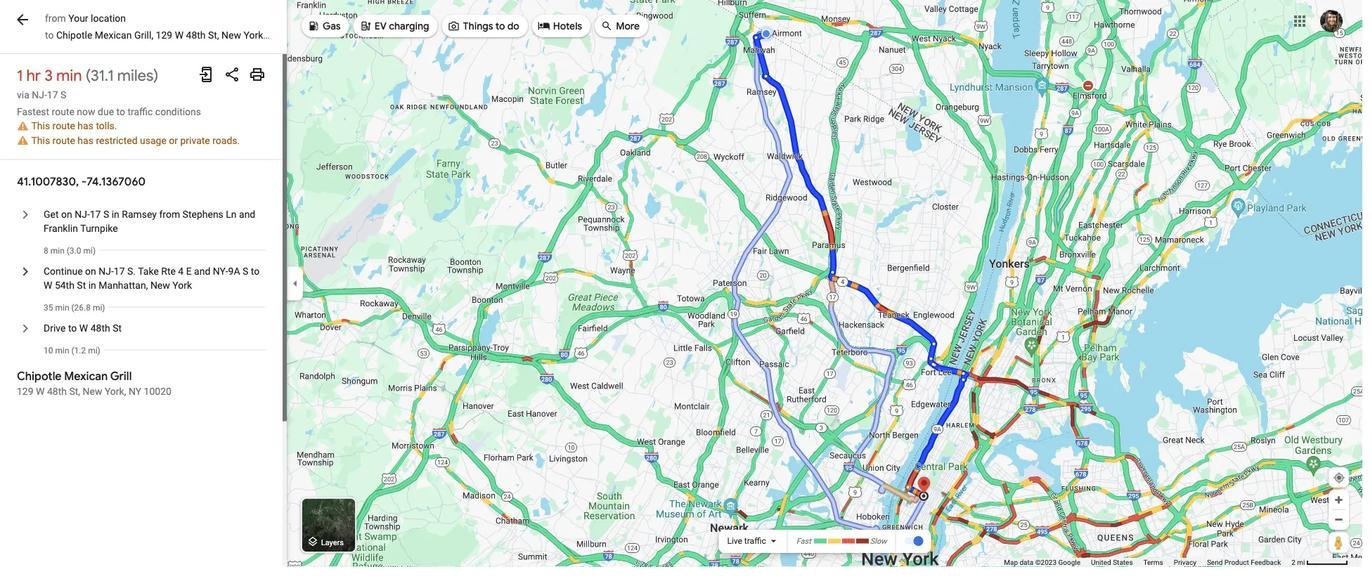 Task type: locate. For each thing, give the bounding box(es) containing it.
terms button
[[1144, 558, 1164, 568]]

48th
[[186, 29, 206, 41], [90, 323, 110, 335], [47, 386, 67, 398]]

 more
[[601, 18, 640, 33]]

in inside continue on nj-17 s . take rte 4 e and ny-9a s to w 54th st in manhattan, new york
[[88, 280, 96, 292]]

nj- right via
[[32, 89, 47, 101]]

mexican down location
[[95, 29, 132, 41]]

) right 3.0
[[93, 246, 96, 256]]

0 vertical spatial st,
[[208, 29, 219, 41]]

show street view coverage image
[[1329, 532, 1350, 554]]

w right the grill,
[[175, 29, 184, 41]]

to inside continue on nj-17 s . take rte 4 e and ny-9a s to w 54th st in manhattan, new york
[[251, 266, 260, 278]]

0 vertical spatial from
[[45, 12, 66, 24]]

2 vertical spatial nj-
[[99, 266, 114, 278]]

min right "10"
[[55, 346, 69, 356]]

1 vertical spatial mexican
[[64, 369, 108, 384]]

0 horizontal spatial york,
[[105, 386, 126, 398]]

10
[[44, 346, 53, 356]]

1 horizontal spatial new
[[150, 280, 170, 292]]

) for continue on
[[102, 303, 105, 313]]

( up "continue"
[[67, 246, 70, 256]]

to inside the  things to do
[[496, 20, 505, 32]]

1 vertical spatial has
[[78, 135, 93, 147]]

ramsey
[[122, 209, 157, 221]]

1 horizontal spatial 17
[[90, 209, 101, 221]]

route down "via nj-17 s"
[[52, 120, 75, 132]]

ny inside chipotle mexican grill 129 w 48th st, new york, ny 10020
[[129, 386, 141, 398]]

1 horizontal spatial and
[[239, 209, 255, 221]]

1 horizontal spatial 10020
[[283, 29, 310, 41]]

1 vertical spatial st,
[[69, 386, 80, 398]]

your
[[68, 12, 88, 24]]

nj- up 'manhattan,'
[[99, 266, 114, 278]]

1 vertical spatial on
[[85, 266, 96, 278]]

2
[[1292, 559, 1296, 567]]

york, left 
[[244, 29, 265, 41]]

ny left 
[[268, 29, 280, 41]]

map data ©2023 google
[[1005, 559, 1081, 567]]

10 min ( 1.2 mi )
[[44, 346, 100, 356]]

1 vertical spatial york,
[[105, 386, 126, 398]]

0 vertical spatial chipotle
[[56, 29, 92, 41]]

48th down 26.8
[[90, 323, 110, 335]]

to right due
[[116, 106, 125, 117]]

w inside chipotle mexican grill 129 w 48th st, new york, ny 10020
[[36, 386, 45, 398]]

show your location image
[[1334, 472, 1346, 485]]

 things to do
[[448, 18, 520, 33]]

35 min ( 26.8 mi )
[[44, 303, 105, 313]]

1 vertical spatial 129
[[17, 386, 33, 398]]

st down 'manhattan,'
[[113, 323, 122, 335]]

and inside continue on nj-17 s . take rte 4 e and ny-9a s to w 54th st in manhattan, new york
[[194, 266, 211, 278]]

1 horizontal spatial st,
[[208, 29, 219, 41]]

2 horizontal spatial nj-
[[99, 266, 114, 278]]

1 horizontal spatial from
[[159, 209, 180, 221]]

) right 26.8
[[102, 303, 105, 313]]

1 horizontal spatial traffic
[[745, 537, 766, 546]]

w inside continue on nj-17 s . take rte 4 e and ny-9a s to w 54th st in manhattan, new york
[[44, 280, 52, 292]]

warning tooltip for this route has restricted usage or private roads.
[[17, 136, 29, 146]]

nj- up turnpike
[[75, 209, 90, 221]]

route down this route has tolls.
[[52, 135, 75, 147]]

.
[[133, 266, 136, 278]]

0 vertical spatial this
[[31, 120, 50, 132]]

1 horizontal spatial st
[[113, 323, 122, 335]]

tolls.
[[96, 120, 117, 132]]

48th inside from your location to chipotle mexican grill, 129 w 48th st, new york, ny 10020
[[186, 29, 206, 41]]

1 horizontal spatial on
[[85, 266, 96, 278]]

) for drive to
[[97, 346, 100, 356]]

product
[[1225, 559, 1250, 567]]

0 vertical spatial route
[[52, 106, 74, 117]]

0 vertical spatial has
[[78, 120, 93, 132]]

1 vertical spatial 17
[[90, 209, 101, 221]]

1 vertical spatial warning tooltip
[[17, 136, 29, 146]]

w down "10"
[[36, 386, 45, 398]]

on up franklin
[[61, 209, 72, 221]]

0 horizontal spatial new
[[83, 386, 102, 398]]

0 horizontal spatial 48th
[[47, 386, 67, 398]]

2 warning tooltip from the top
[[17, 136, 29, 146]]

2 horizontal spatial new
[[222, 29, 241, 41]]

3.0
[[70, 246, 81, 256]]

st, down 10 min ( 1.2 mi )
[[69, 386, 80, 398]]

chipotle down your
[[56, 29, 92, 41]]

warning tooltip for this route has tolls.
[[17, 121, 29, 132]]

1 vertical spatial in
[[88, 280, 96, 292]]

0 horizontal spatial traffic
[[128, 106, 153, 117]]

0 vertical spatial ny
[[268, 29, 280, 41]]

states
[[1114, 559, 1133, 567]]

0 horizontal spatial ny
[[129, 386, 141, 398]]

1 vertical spatial st
[[113, 323, 122, 335]]

1.2
[[74, 346, 86, 356]]

in up turnpike
[[112, 209, 119, 221]]

st, inside from your location to chipotle mexican grill, 129 w 48th st, new york, ny 10020
[[208, 29, 219, 41]]

st,
[[208, 29, 219, 41], [69, 386, 80, 398]]

(
[[86, 65, 91, 85], [67, 246, 70, 256], [71, 303, 74, 313], [71, 346, 74, 356]]

0 vertical spatial 129
[[156, 29, 172, 41]]

s up turnpike
[[103, 209, 109, 221]]

1 vertical spatial new
[[150, 280, 170, 292]]

1 has from the top
[[78, 120, 93, 132]]

send
[[1208, 559, 1223, 567]]

chipotle inside chipotle mexican grill 129 w 48th st, new york, ny 10020
[[17, 369, 62, 384]]

st, right the grill,
[[208, 29, 219, 41]]

and right e in the top of the page
[[194, 266, 211, 278]]

17 inside get on nj-17 s in ramsey from stephens ln and franklin turnpike
[[90, 209, 101, 221]]

this
[[31, 120, 50, 132], [31, 135, 50, 147]]

1 vertical spatial nj-
[[75, 209, 90, 221]]

10020
[[283, 29, 310, 41], [144, 386, 172, 398]]

york
[[173, 280, 192, 292]]

0 vertical spatial new
[[222, 29, 241, 41]]

warning tooltip
[[17, 121, 29, 132], [17, 136, 29, 146]]

mi right 26.8
[[93, 303, 102, 313]]

41.1007830,
[[17, 175, 79, 189]]

1 horizontal spatial 48th
[[90, 323, 110, 335]]

traffic
[[128, 106, 153, 117], [745, 537, 766, 546]]

route
[[52, 106, 74, 117], [52, 120, 75, 132], [52, 135, 75, 147]]


[[307, 534, 319, 550]]

)
[[154, 65, 159, 85], [93, 246, 96, 256], [102, 303, 105, 313], [97, 346, 100, 356]]

and right ln
[[239, 209, 255, 221]]

1 horizontal spatial nj-
[[75, 209, 90, 221]]

1 vertical spatial chipotle
[[17, 369, 62, 384]]

york, down grill
[[105, 386, 126, 398]]

8
[[44, 246, 48, 256]]

0 vertical spatial york,
[[244, 29, 265, 41]]

privacy button
[[1174, 558, 1197, 568]]

layers
[[321, 538, 344, 547]]

min for drive to
[[55, 346, 69, 356]]

new inside chipotle mexican grill 129 w 48th st, new york, ny 10020
[[83, 386, 102, 398]]

10020 inside chipotle mexican grill 129 w 48th st, new york, ny 10020
[[144, 386, 172, 398]]

nj- inside continue on nj-17 s . take rte 4 e and ny-9a s to w 54th st in manhattan, new york
[[99, 266, 114, 278]]

0 horizontal spatial in
[[88, 280, 96, 292]]

0 vertical spatial and
[[239, 209, 255, 221]]

w left 54th
[[44, 280, 52, 292]]

gas
[[323, 20, 341, 32]]

on inside get on nj-17 s in ramsey from stephens ln and franklin turnpike
[[61, 209, 72, 221]]

0 vertical spatial 17
[[47, 89, 58, 101]]

new
[[222, 29, 241, 41], [150, 280, 170, 292], [83, 386, 102, 398]]

from right ramsey
[[159, 209, 180, 221]]

4
[[178, 266, 184, 278]]

nj-
[[32, 89, 47, 101], [75, 209, 90, 221], [99, 266, 114, 278]]

0 horizontal spatial on
[[61, 209, 72, 221]]

on
[[61, 209, 72, 221], [85, 266, 96, 278]]

0 horizontal spatial 10020
[[144, 386, 172, 398]]

 ev charging
[[359, 18, 429, 33]]

traffic up this route has restricted usage or private roads.
[[128, 106, 153, 117]]

2 vertical spatial 17
[[114, 266, 125, 278]]

48th down "10"
[[47, 386, 67, 398]]

1 vertical spatial 48th
[[90, 323, 110, 335]]

nj- for continue
[[99, 266, 114, 278]]

1 horizontal spatial 129
[[156, 29, 172, 41]]

( for continue on
[[71, 303, 74, 313]]

mexican down 1.2
[[64, 369, 108, 384]]

live traffic
[[728, 537, 766, 546]]

min right 35
[[55, 303, 69, 313]]

footer
[[1005, 558, 1292, 568]]

on for get
[[61, 209, 72, 221]]

2 vertical spatial route
[[52, 135, 75, 147]]

31.1
[[91, 65, 114, 85]]

0 vertical spatial nj-
[[32, 89, 47, 101]]

ny
[[268, 29, 280, 41], [129, 386, 141, 398]]

has
[[78, 120, 93, 132], [78, 135, 93, 147]]

mi for drive to
[[88, 346, 97, 356]]

( down drive to w 48th st
[[71, 346, 74, 356]]

to
[[496, 20, 505, 32], [45, 29, 54, 41], [116, 106, 125, 117], [251, 266, 260, 278], [68, 323, 77, 335]]

2 vertical spatial 48th
[[47, 386, 67, 398]]

st, inside chipotle mexican grill 129 w 48th st, new york, ny 10020
[[69, 386, 80, 398]]

1 vertical spatial 10020
[[144, 386, 172, 398]]

1 vertical spatial and
[[194, 266, 211, 278]]

48th right the grill,
[[186, 29, 206, 41]]

feedback
[[1251, 559, 1282, 567]]

footer containing map data ©2023 google
[[1005, 558, 1292, 568]]

1 vertical spatial ny
[[129, 386, 141, 398]]

17 up turnpike
[[90, 209, 101, 221]]

17 for get
[[90, 209, 101, 221]]

17 inside continue on nj-17 s . take rte 4 e and ny-9a s to w 54th st in manhattan, new york
[[114, 266, 125, 278]]

route for tolls.
[[52, 120, 75, 132]]

s inside get on nj-17 s in ramsey from stephens ln and franklin turnpike
[[103, 209, 109, 221]]

) up conditions
[[154, 65, 159, 85]]

in up 26.8
[[88, 280, 96, 292]]

0 horizontal spatial and
[[194, 266, 211, 278]]

nj- for get
[[75, 209, 90, 221]]

1 vertical spatial this
[[31, 135, 50, 147]]

0 vertical spatial st
[[77, 280, 86, 292]]

hotels
[[553, 20, 583, 32]]

from
[[45, 12, 66, 24], [159, 209, 180, 221]]

9a
[[228, 266, 240, 278]]

2 horizontal spatial 48th
[[186, 29, 206, 41]]

17 for continue
[[114, 266, 125, 278]]

0 vertical spatial in
[[112, 209, 119, 221]]

17 down 3
[[47, 89, 58, 101]]

0 vertical spatial traffic
[[128, 106, 153, 117]]

 hotels
[[538, 18, 583, 33]]

to left do at the left of the page
[[496, 20, 505, 32]]

mi
[[83, 246, 93, 256], [93, 303, 102, 313], [88, 346, 97, 356], [1298, 559, 1306, 567]]

1 vertical spatial route
[[52, 120, 75, 132]]

min right "8" at the left top of the page
[[50, 246, 65, 256]]

mi right 3.0
[[83, 246, 93, 256]]

route up this route has tolls.
[[52, 106, 74, 117]]

10020 inside from your location to chipotle mexican grill, 129 w 48th st, new york, ny 10020
[[283, 29, 310, 41]]

0 horizontal spatial st,
[[69, 386, 80, 398]]

chipotle down "10"
[[17, 369, 62, 384]]

united
[[1092, 559, 1112, 567]]

0 horizontal spatial st
[[77, 280, 86, 292]]

1 horizontal spatial ny
[[268, 29, 280, 41]]

terms
[[1144, 559, 1164, 567]]

united states button
[[1092, 558, 1133, 568]]

( for drive to
[[71, 346, 74, 356]]

chipotle mexican grill 129 w 48th st, new york, ny 10020
[[17, 369, 172, 398]]

get on nj-17 s in ramsey from stephens ln and franklin turnpike
[[44, 209, 255, 235]]

and inside get on nj-17 s in ramsey from stephens ln and franklin turnpike
[[239, 209, 255, 221]]

1 vertical spatial from
[[159, 209, 180, 221]]

to right  button
[[45, 29, 54, 41]]

2 vertical spatial new
[[83, 386, 102, 398]]

to right the 9a
[[251, 266, 260, 278]]

( up drive to w 48th st
[[71, 303, 74, 313]]

0 horizontal spatial 17
[[47, 89, 58, 101]]

 button
[[14, 9, 31, 30]]

) right 1.2
[[97, 346, 100, 356]]

franklin
[[44, 223, 78, 235]]

0 vertical spatial on
[[61, 209, 72, 221]]

grill,
[[134, 29, 153, 41]]

on right "continue"
[[85, 266, 96, 278]]

and for ln
[[239, 209, 255, 221]]

min for continue on
[[55, 303, 69, 313]]

0 horizontal spatial 129
[[17, 386, 33, 398]]

from left your
[[45, 12, 66, 24]]

1 horizontal spatial in
[[112, 209, 119, 221]]

from your location to chipotle mexican grill, 129 w 48th st, new york, ny 10020
[[45, 12, 310, 41]]

2 this from the top
[[31, 135, 50, 147]]

drive to w 48th st
[[44, 323, 122, 335]]

1 this from the top
[[31, 120, 50, 132]]

get
[[44, 209, 59, 221]]


[[538, 18, 551, 33]]

1 warning tooltip from the top
[[17, 121, 29, 132]]

on inside continue on nj-17 s . take rte 4 e and ny-9a s to w 54th st in manhattan, new york
[[85, 266, 96, 278]]

2 mi
[[1292, 559, 1306, 567]]

in inside get on nj-17 s in ramsey from stephens ln and franklin turnpike
[[112, 209, 119, 221]]

st right 54th
[[77, 280, 86, 292]]

2 has from the top
[[78, 135, 93, 147]]

ny down grill
[[129, 386, 141, 398]]

drive
[[44, 323, 66, 335]]

0 vertical spatial warning tooltip
[[17, 121, 29, 132]]

w
[[175, 29, 184, 41], [44, 280, 52, 292], [79, 323, 88, 335], [36, 386, 45, 398]]

41.1007830, -74.1367060
[[17, 175, 146, 189]]

stephens
[[183, 209, 224, 221]]

17 up 'manhattan,'
[[114, 266, 125, 278]]

has down this route has tolls.
[[78, 135, 93, 147]]

17
[[47, 89, 58, 101], [90, 209, 101, 221], [114, 266, 125, 278]]

mi right 1.2
[[88, 346, 97, 356]]

collapse side panel image
[[288, 276, 303, 292]]

has down now at the top left
[[78, 120, 93, 132]]

send product feedback
[[1208, 559, 1282, 567]]

route for due
[[52, 106, 74, 117]]

to inside from your location to chipotle mexican grill, 129 w 48th st, new york, ny 10020
[[45, 29, 54, 41]]

traffic right live
[[745, 537, 766, 546]]

0 vertical spatial 48th
[[186, 29, 206, 41]]

2 horizontal spatial 17
[[114, 266, 125, 278]]

ev
[[375, 20, 387, 32]]

data
[[1020, 559, 1034, 567]]

nj- inside get on nj-17 s in ramsey from stephens ln and franklin turnpike
[[75, 209, 90, 221]]

traffic inside 'directions from your location to chipotle mexican grill, 129 w 48th st, new york, ny 10020' region
[[128, 106, 153, 117]]

0 vertical spatial 10020
[[283, 29, 310, 41]]

1 horizontal spatial york,
[[244, 29, 265, 41]]

0 horizontal spatial from
[[45, 12, 66, 24]]

more
[[616, 20, 640, 32]]

0 vertical spatial mexican
[[95, 29, 132, 41]]

new inside continue on nj-17 s . take rte 4 e and ny-9a s to w 54th st in manhattan, new york
[[150, 280, 170, 292]]

to right drive
[[68, 323, 77, 335]]



Task type: describe. For each thing, give the bounding box(es) containing it.
has for restricted
[[78, 135, 93, 147]]

usage
[[140, 135, 167, 147]]

fastest
[[17, 106, 49, 117]]

google account: giulia masi  
(giulia.masi@adept.ai) image
[[1321, 10, 1343, 32]]

3
[[44, 65, 53, 85]]

take
[[138, 266, 159, 278]]

s up 'manhattan,'
[[127, 266, 133, 278]]

turnpike
[[80, 223, 118, 235]]

from inside get on nj-17 s in ramsey from stephens ln and franklin turnpike
[[159, 209, 180, 221]]

zoom out image
[[1334, 515, 1345, 525]]

conditions
[[155, 106, 201, 117]]

 gas
[[307, 18, 341, 33]]

mi for continue on
[[93, 303, 102, 313]]

54th
[[55, 280, 74, 292]]

via nj-17 s
[[17, 89, 66, 101]]

footer inside google maps element
[[1005, 558, 1292, 568]]

or
[[169, 135, 178, 147]]

1 vertical spatial traffic
[[745, 537, 766, 546]]

google
[[1059, 559, 1081, 567]]

129 inside chipotle mexican grill 129 w 48th st, new york, ny 10020
[[17, 386, 33, 398]]

ln
[[226, 209, 237, 221]]

mexican inside chipotle mexican grill 129 w 48th st, new york, ny 10020
[[64, 369, 108, 384]]

manhattan,
[[99, 280, 148, 292]]

26.8
[[74, 303, 91, 313]]

slow
[[871, 537, 887, 546]]

ny-
[[213, 266, 228, 278]]

miles
[[117, 65, 154, 85]]

via
[[17, 89, 29, 101]]

restricted
[[96, 135, 138, 147]]

google maps element
[[0, 0, 1364, 568]]

directions from your location to chipotle mexican grill, 129 w 48th st, new york, ny 10020 region
[[0, 54, 287, 568]]

map
[[1005, 559, 1018, 567]]

0 horizontal spatial nj-
[[32, 89, 47, 101]]

 Show traffic  checkbox
[[904, 536, 924, 547]]

location
[[91, 12, 126, 24]]

©2023
[[1036, 559, 1057, 567]]

this for this route has tolls.
[[31, 120, 50, 132]]


[[14, 9, 31, 30]]

-
[[82, 175, 87, 189]]

74.1367060
[[87, 175, 146, 189]]

ny inside from your location to chipotle mexican grill, 129 w 48th st, new york, ny 10020
[[268, 29, 280, 41]]

8 min ( 3.0 mi )
[[44, 246, 96, 256]]

35
[[44, 303, 53, 313]]

fastest route now due to traffic conditions
[[17, 106, 201, 117]]

rte
[[161, 266, 176, 278]]

continue on nj-17 s . take rte 4 e and ny-9a s to w 54th st in manhattan, new york
[[44, 266, 260, 292]]

w inside from your location to chipotle mexican grill, 129 w 48th st, new york, ny 10020
[[175, 29, 184, 41]]

( for get on
[[67, 246, 70, 256]]

continue
[[44, 266, 83, 278]]

min for get on
[[50, 246, 65, 256]]

) for get on
[[93, 246, 96, 256]]


[[359, 18, 372, 33]]

chipotle inside from your location to chipotle mexican grill, 129 w 48th st, new york, ny 10020
[[56, 29, 92, 41]]

things
[[463, 20, 493, 32]]

2 mi button
[[1292, 559, 1349, 567]]


[[448, 18, 460, 33]]

this route has restricted usage or private roads.
[[31, 135, 240, 147]]

48th inside chipotle mexican grill 129 w 48th st, new york, ny 10020
[[47, 386, 67, 398]]

s right the 9a
[[243, 266, 248, 278]]

now
[[77, 106, 95, 117]]

private
[[180, 135, 210, 147]]

this for this route has restricted usage or private roads.
[[31, 135, 50, 147]]

min right 3
[[56, 65, 82, 85]]

this route has tolls.
[[31, 120, 117, 132]]

fast
[[797, 537, 812, 546]]

e
[[186, 266, 192, 278]]

privacy
[[1174, 559, 1197, 567]]

york, inside chipotle mexican grill 129 w 48th st, new york, ny 10020
[[105, 386, 126, 398]]

send product feedback button
[[1208, 558, 1282, 568]]

st inside continue on nj-17 s . take rte 4 e and ny-9a s to w 54th st in manhattan, new york
[[77, 280, 86, 292]]

grill
[[110, 369, 132, 384]]

york, inside from your location to chipotle mexican grill, 129 w 48th st, new york, ny 10020
[[244, 29, 265, 41]]


[[601, 18, 613, 33]]

( up now at the top left
[[86, 65, 91, 85]]

1
[[17, 65, 23, 85]]

charging
[[389, 20, 429, 32]]

and for e
[[194, 266, 211, 278]]

has for tolls.
[[78, 120, 93, 132]]

mi for get on
[[83, 246, 93, 256]]

zoom in image
[[1334, 495, 1345, 506]]

do
[[508, 20, 520, 32]]

on for continue
[[85, 266, 96, 278]]

new inside from your location to chipotle mexican grill, 129 w 48th st, new york, ny 10020
[[222, 29, 241, 41]]

 main content
[[0, 0, 310, 568]]

hr
[[26, 65, 41, 85]]

from inside from your location to chipotle mexican grill, 129 w 48th st, new york, ny 10020
[[45, 12, 66, 24]]

roads.
[[213, 135, 240, 147]]

w down 26.8
[[79, 323, 88, 335]]

 layers
[[307, 534, 344, 550]]

s down 1 hr 3 min ( 31.1 miles )
[[60, 89, 66, 101]]


[[307, 18, 320, 33]]

route for restricted
[[52, 135, 75, 147]]

live
[[728, 537, 743, 546]]

mi right 2
[[1298, 559, 1306, 567]]

mexican inside from your location to chipotle mexican grill, 129 w 48th st, new york, ny 10020
[[95, 29, 132, 41]]

due
[[98, 106, 114, 117]]

129 inside from your location to chipotle mexican grill, 129 w 48th st, new york, ny 10020
[[156, 29, 172, 41]]

live traffic option
[[728, 537, 766, 546]]

united states
[[1092, 559, 1133, 567]]



Task type: vqa. For each thing, say whether or not it's contained in the screenshot.


